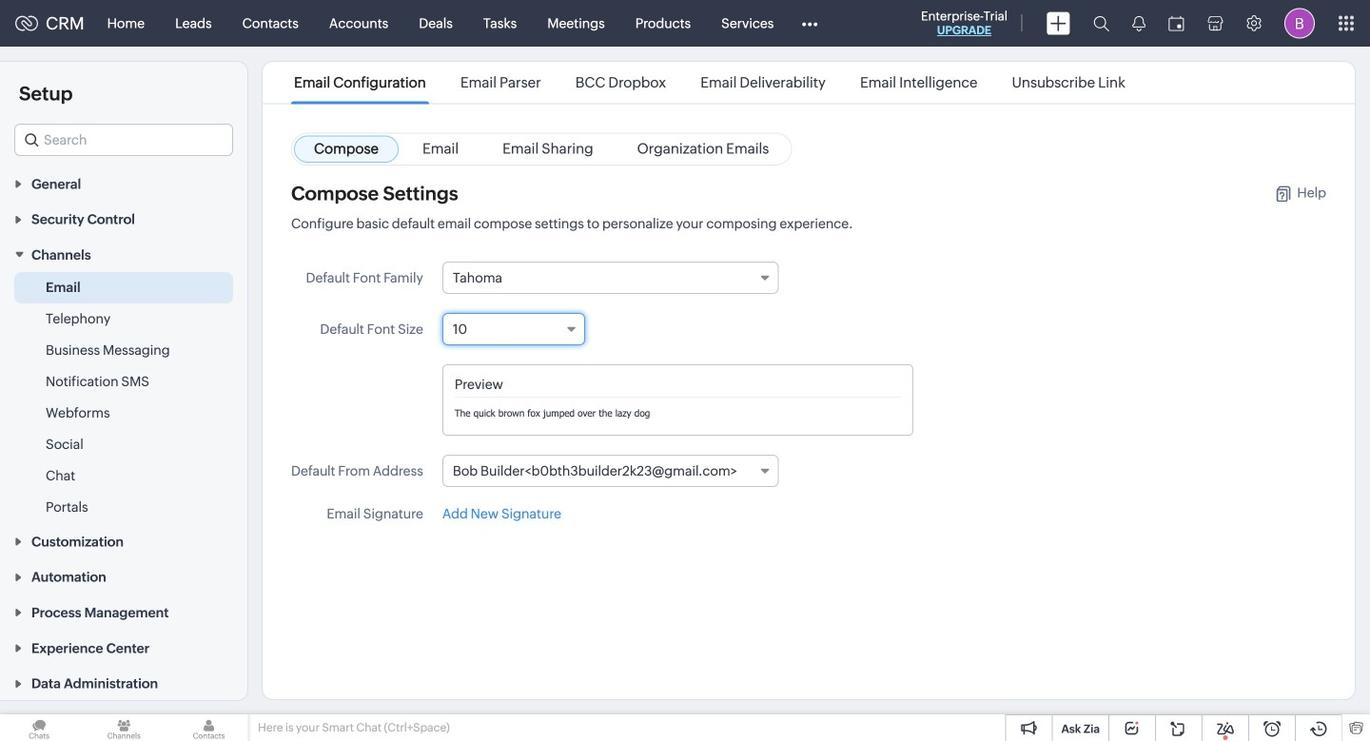 Task type: describe. For each thing, give the bounding box(es) containing it.
profile element
[[1273, 0, 1326, 46]]

Other Modules field
[[789, 8, 830, 39]]

contacts image
[[170, 715, 248, 741]]

calendar image
[[1169, 16, 1185, 31]]

signals image
[[1132, 15, 1146, 31]]

logo image
[[15, 16, 38, 31]]

channels image
[[85, 715, 163, 741]]



Task type: locate. For each thing, give the bounding box(es) containing it.
create menu element
[[1035, 0, 1082, 46]]

None field
[[14, 124, 233, 156], [442, 262, 779, 294], [442, 313, 585, 345], [442, 455, 779, 487], [442, 262, 779, 294], [442, 313, 585, 345], [442, 455, 779, 487]]

region
[[0, 272, 247, 523]]

none field search
[[14, 124, 233, 156]]

list
[[277, 62, 1143, 103]]

create menu image
[[1047, 12, 1070, 35]]

Search text field
[[15, 125, 232, 155]]

search element
[[1082, 0, 1121, 47]]

profile image
[[1285, 8, 1315, 39]]

signals element
[[1121, 0, 1157, 47]]

chats image
[[0, 715, 78, 741]]

search image
[[1093, 15, 1110, 31]]



Task type: vqa. For each thing, say whether or not it's contained in the screenshot.
FIELD
yes



